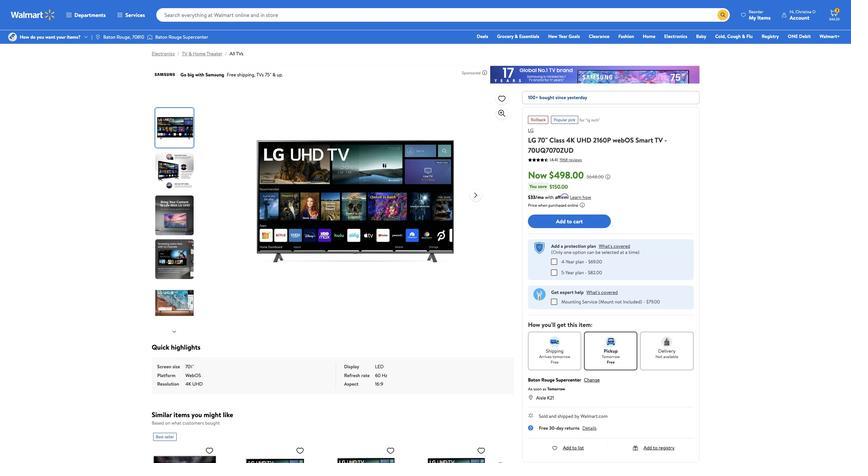 Task type: describe. For each thing, give the bounding box(es) containing it.
to for registry
[[653, 445, 657, 451]]

quick
[[152, 343, 169, 352]]

you'll
[[542, 321, 556, 329]]

- left "$82.00"
[[585, 269, 587, 276]]

0 horizontal spatial free
[[539, 425, 548, 432]]

change button
[[584, 377, 600, 383]]

100+
[[528, 94, 538, 101]]

free inside pickup tomorrow free
[[607, 359, 615, 365]]

you
[[529, 183, 537, 190]]

when
[[538, 202, 547, 208]]

what's covered button for get expert help
[[586, 289, 618, 296]]

clearance
[[589, 33, 609, 40]]

webos
[[185, 372, 201, 379]]

add for add to cart
[[556, 218, 566, 225]]

pickup tomorrow free
[[602, 348, 620, 365]]

what's inside add a protection plan what's covered (only one option can be selected at a time)
[[599, 243, 612, 250]]

details
[[582, 425, 597, 432]]

100+ bought since yesterday
[[528, 94, 587, 101]]

- left $69.00
[[585, 258, 587, 265]]

how you'll get this item:
[[528, 321, 593, 329]]

now $498.00
[[528, 169, 584, 182]]

items
[[757, 14, 771, 21]]

hi,
[[790, 9, 795, 14]]

registry
[[659, 445, 675, 451]]

year for new
[[559, 33, 567, 40]]

led refresh rate
[[344, 364, 384, 379]]

you for want
[[37, 34, 44, 40]]

resolution
[[157, 381, 179, 388]]

home link
[[640, 33, 658, 40]]

intent image for pickup image
[[605, 337, 616, 347]]

shipping arrives tomorrow free
[[539, 348, 570, 365]]

70uq7070zud
[[528, 146, 574, 155]]

aisle
[[536, 395, 546, 401]]

grocery
[[497, 33, 514, 40]]

electronics for electronics
[[664, 33, 687, 40]]

add for add a protection plan what's covered (only one option can be selected at a time)
[[551, 243, 560, 250]]

tv & home theater link
[[182, 50, 222, 57]]

next media item image
[[472, 191, 480, 199]]

rouge for baton rouge supercenter change as soon as tomorrow
[[541, 377, 555, 383]]

intent image for shipping image
[[549, 337, 560, 347]]

bought inside similar items you might like based on what customers bought
[[205, 420, 220, 427]]

save
[[538, 183, 547, 190]]

mounting
[[561, 298, 581, 305]]

customers
[[183, 420, 204, 427]]

 image for baton rouge supercenter
[[147, 34, 152, 40]]

add to favorites list, hisense 70" class 4k uhd led lcd roku smart tv hdr r6 series 70r6e4 image
[[205, 447, 214, 455]]

free inside shipping arrives tomorrow free
[[551, 359, 559, 365]]

new year goals
[[548, 33, 580, 40]]

list
[[578, 445, 584, 451]]

price when purchased online
[[528, 202, 578, 208]]

add to registry button
[[633, 445, 675, 451]]

what
[[171, 420, 181, 427]]

baton for baton rouge, 70810
[[103, 34, 115, 40]]

what's covered button for add a protection plan
[[599, 243, 630, 250]]

you for might
[[191, 410, 202, 419]]

add a protection plan what's covered (only one option can be selected at a time)
[[551, 243, 639, 256]]

mounting service (mount not included) - $79.00
[[561, 298, 660, 305]]

delivery not available
[[656, 348, 678, 360]]

affirm image
[[555, 194, 569, 199]]

next image image
[[172, 329, 177, 335]]

available
[[663, 354, 678, 360]]

legal information image
[[580, 202, 585, 208]]

add for add to registry
[[644, 445, 652, 451]]

baton rouge, 70810
[[103, 34, 144, 40]]

lg 70" class 4k uhd 2160p webos smart tv - 70uq7070zud - image 4 of 19 image
[[155, 240, 195, 279]]

product group
[[153, 430, 229, 463]]

cart
[[573, 218, 583, 225]]

$648.00
[[587, 174, 604, 180]]

$150.00
[[550, 183, 568, 190]]

and
[[549, 413, 556, 420]]

walmart image
[[11, 10, 55, 20]]

lg 70" class 4k uhd 2160p webos smart tv - 70uq7070zud - image 5 of 19 image
[[155, 283, 195, 323]]

learn how
[[570, 194, 591, 201]]

plan for $82.00
[[575, 269, 584, 276]]

display
[[344, 364, 359, 370]]

3
[[836, 8, 838, 13]]

included)
[[623, 298, 642, 305]]

highlights
[[171, 343, 200, 352]]

for
[[579, 117, 585, 123]]

4k inside lg lg 70" class 4k uhd 2160p webos smart tv - 70uq7070zud
[[566, 136, 575, 145]]

fashion link
[[615, 33, 637, 40]]

clearance link
[[586, 33, 613, 40]]

best
[[156, 434, 164, 440]]

add to cart button
[[528, 215, 611, 228]]

supercenter for baton rouge supercenter change as soon as tomorrow
[[556, 377, 581, 383]]

1 vertical spatial home
[[193, 50, 206, 57]]

based
[[152, 420, 164, 427]]

"lg
[[586, 117, 590, 123]]

not
[[615, 298, 622, 305]]

registry
[[762, 33, 779, 40]]

online
[[567, 202, 578, 208]]

1 horizontal spatial a
[[625, 249, 628, 256]]

Search search field
[[156, 8, 730, 22]]

aisle k21
[[536, 395, 554, 401]]

goals
[[569, 33, 580, 40]]

baby
[[696, 33, 706, 40]]

reorder my items
[[749, 9, 771, 21]]

debit
[[799, 33, 811, 40]]

2 lg from the top
[[528, 136, 536, 145]]

baton for baton rouge supercenter
[[155, 34, 167, 40]]

reorder
[[749, 9, 763, 14]]

get
[[557, 321, 566, 329]]

1 horizontal spatial &
[[515, 33, 518, 40]]

grocery & essentials
[[497, 33, 539, 40]]

webos
[[613, 136, 634, 145]]

30-
[[549, 425, 556, 432]]

how for how you'll get this item:
[[528, 321, 540, 329]]

1 / from the left
[[177, 50, 179, 57]]

cough
[[727, 33, 741, 40]]

my
[[749, 14, 756, 21]]

ad disclaimer and feedback image
[[482, 70, 487, 75]]

1 vertical spatial uhd
[[192, 381, 203, 388]]

0 horizontal spatial tv
[[182, 50, 187, 57]]

returns
[[565, 425, 580, 432]]

you save $150.00
[[529, 183, 568, 190]]

0 vertical spatial electronics link
[[661, 33, 690, 40]]

plan for $69.00
[[576, 258, 584, 265]]

hisense 70" class 4k uhd led lcd roku smart tv hdr r6 series 70r6e4 image
[[153, 444, 216, 463]]

baton rouge supercenter
[[155, 34, 208, 40]]

time)
[[629, 249, 639, 256]]

size
[[172, 364, 180, 370]]

can
[[587, 249, 594, 256]]

60
[[375, 372, 381, 379]]

2 horizontal spatial &
[[742, 33, 745, 40]]

(4.4)
[[550, 157, 558, 163]]

tomorrow
[[553, 354, 570, 360]]

search icon image
[[720, 12, 726, 18]]

similar
[[152, 410, 172, 419]]

add to list
[[563, 445, 584, 451]]

home inside home link
[[643, 33, 655, 40]]



Task type: vqa. For each thing, say whether or not it's contained in the screenshot.
the rightmost add to cart icon
no



Task type: locate. For each thing, give the bounding box(es) containing it.
$44.20
[[829, 17, 840, 21]]

items
[[174, 410, 190, 419]]

lg 86" class 4k uhd 2160p webos smart tv - 86uq7070zud image
[[334, 444, 397, 463]]

4k down webos
[[185, 381, 191, 388]]

1 horizontal spatial rouge
[[541, 377, 555, 383]]

 image
[[8, 33, 17, 41]]

1 vertical spatial how
[[528, 321, 540, 329]]

1 horizontal spatial to
[[572, 445, 577, 451]]

k21
[[547, 395, 554, 401]]

2 horizontal spatial baton
[[528, 377, 540, 383]]

1 vertical spatial plan
[[576, 258, 584, 265]]

be
[[595, 249, 601, 256]]

rate
[[361, 372, 370, 379]]

rouge inside 'baton rouge supercenter change as soon as tomorrow'
[[541, 377, 555, 383]]

plan down option
[[576, 258, 584, 265]]

1 horizontal spatial electronics
[[664, 33, 687, 40]]

wpp logo image
[[533, 242, 546, 254]]

walmart.com
[[581, 413, 608, 420]]

year for 4-
[[566, 258, 574, 265]]

2 / from the left
[[225, 50, 227, 57]]

electronics
[[664, 33, 687, 40], [152, 50, 175, 57]]

plan
[[587, 243, 596, 250], [576, 258, 584, 265], [575, 269, 584, 276]]

led
[[375, 364, 384, 370]]

4-
[[561, 258, 566, 265]]

1 lg from the top
[[528, 127, 534, 134]]

sold
[[539, 413, 548, 420]]

purchased
[[548, 202, 566, 208]]

1968 reviews link
[[558, 157, 582, 163]]

option
[[573, 249, 586, 256]]

covered up mounting service (mount not included) - $79.00
[[601, 289, 618, 296]]

0 horizontal spatial electronics
[[152, 50, 175, 57]]

4k right class
[[566, 136, 575, 145]]

tv
[[182, 50, 187, 57], [655, 136, 663, 145]]

1 vertical spatial rouge
[[541, 377, 555, 383]]

to left cart
[[567, 218, 572, 225]]

how left you'll
[[528, 321, 540, 329]]

0 horizontal spatial tomorrow
[[547, 386, 565, 392]]

registry link
[[759, 33, 782, 40]]

0 vertical spatial rouge
[[169, 34, 182, 40]]

0 vertical spatial year
[[559, 33, 567, 40]]

now
[[528, 169, 547, 182]]

0 horizontal spatial /
[[177, 50, 179, 57]]

1 vertical spatial covered
[[601, 289, 618, 296]]

baton left rouge,
[[103, 34, 115, 40]]

rouge up electronics / tv & home theater / all tvs
[[169, 34, 182, 40]]

0 horizontal spatial how
[[20, 34, 29, 40]]

add left one
[[551, 243, 560, 250]]

expert
[[560, 289, 574, 296]]

pick
[[568, 117, 575, 123]]

add to favorites list, lg 65" class 4k uhd 2160p webos smart tv - 65uq7070zue image
[[296, 447, 304, 455]]

supercenter for baton rouge supercenter
[[183, 34, 208, 40]]

one debit
[[788, 33, 811, 40]]

0 horizontal spatial &
[[189, 50, 192, 57]]

lg
[[528, 127, 534, 134], [528, 136, 536, 145]]

to inside button
[[567, 218, 572, 225]]

1 vertical spatial lg
[[528, 136, 536, 145]]

- inside lg lg 70" class 4k uhd 2160p webos smart tv - 70uq7070zud
[[664, 136, 667, 145]]

free down shipping
[[551, 359, 559, 365]]

sponsored
[[462, 70, 481, 76]]

supercenter up electronics / tv & home theater / all tvs
[[183, 34, 208, 40]]

2 horizontal spatial to
[[653, 445, 657, 451]]

inch"
[[591, 117, 600, 123]]

1 vertical spatial year
[[566, 258, 574, 265]]

as
[[528, 386, 532, 392]]

selected
[[602, 249, 619, 256]]

covered inside add a protection plan what's covered (only one option can be selected at a time)
[[614, 243, 630, 250]]

to for list
[[572, 445, 577, 451]]

& down baton rouge supercenter
[[189, 50, 192, 57]]

covered
[[614, 243, 630, 250], [601, 289, 618, 296]]

christina
[[796, 9, 811, 14]]

lg down 'rollback'
[[528, 127, 534, 134]]

0 vertical spatial lg
[[528, 127, 534, 134]]

(only
[[551, 249, 563, 256]]

deals
[[477, 33, 488, 40]]

you right "do"
[[37, 34, 44, 40]]

0 vertical spatial plan
[[587, 243, 596, 250]]

year for 5-
[[565, 269, 574, 276]]

1 vertical spatial what's
[[586, 289, 600, 296]]

electronics link
[[661, 33, 690, 40], [152, 50, 175, 57]]

a left one
[[561, 243, 563, 250]]

how for how do you want your items?
[[20, 34, 29, 40]]

class
[[549, 136, 565, 145]]

tomorrow inside 'baton rouge supercenter change as soon as tomorrow'
[[547, 386, 565, 392]]

what's up service
[[586, 289, 600, 296]]

for "lg inch"
[[579, 117, 600, 123]]

1 horizontal spatial home
[[643, 33, 655, 40]]

plan right option
[[587, 243, 596, 250]]

2 vertical spatial year
[[565, 269, 574, 276]]

tv right the smart
[[655, 136, 663, 145]]

1 horizontal spatial bought
[[539, 94, 554, 101]]

add to favorites list, lg 86" class 4k uhd 2160p webos smart tv - 86uq7070zud image
[[387, 447, 395, 455]]

learn more about strikethrough prices image
[[605, 174, 611, 180]]

-
[[664, 136, 667, 145], [585, 258, 587, 265], [585, 269, 587, 276], [643, 298, 645, 305]]

o
[[812, 9, 816, 14]]

4-Year plan - $69.00 checkbox
[[551, 259, 557, 265]]

1 vertical spatial 4k
[[185, 381, 191, 388]]

lg 70" class 4k uhd 2160p webos smart tv - 70uq7070zud - image 3 of 19 image
[[155, 196, 195, 235]]

lg 70" class 4k uhd 2160p webos smart tv - 70uq7070zud image
[[247, 91, 464, 308]]

uhd down webos
[[192, 381, 203, 388]]

home left theater
[[193, 50, 206, 57]]

bought right 100+
[[539, 94, 554, 101]]

services
[[125, 11, 145, 19]]

zoom image modal image
[[498, 109, 506, 118]]

free
[[551, 359, 559, 365], [607, 359, 615, 365], [539, 425, 548, 432]]

1 horizontal spatial 4k
[[566, 136, 575, 145]]

hi, christina o account
[[790, 9, 816, 21]]

add inside button
[[556, 218, 566, 225]]

to left registry
[[653, 445, 657, 451]]

tv inside lg lg 70" class 4k uhd 2160p webos smart tv - 70uq7070zud
[[655, 136, 663, 145]]

5-Year plan - $82.00 checkbox
[[551, 270, 557, 276]]

home right fashion link
[[643, 33, 655, 40]]

uhd inside lg lg 70" class 4k uhd 2160p webos smart tv - 70uq7070zud
[[577, 136, 592, 145]]

change
[[584, 377, 600, 383]]

& left flu
[[742, 33, 745, 40]]

a right at
[[625, 249, 628, 256]]

0 horizontal spatial baton
[[103, 34, 115, 40]]

 image right 70810
[[147, 34, 152, 40]]

similar items you might like based on what customers bought
[[152, 410, 233, 427]]

1 vertical spatial tomorrow
[[547, 386, 565, 392]]

add left registry
[[644, 445, 652, 451]]

1 horizontal spatial free
[[551, 359, 559, 365]]

covered right be
[[614, 243, 630, 250]]

0 vertical spatial uhd
[[577, 136, 592, 145]]

tomorrow up "k21"
[[547, 386, 565, 392]]

baton inside 'baton rouge supercenter change as soon as tomorrow'
[[528, 377, 540, 383]]

you up customers
[[191, 410, 202, 419]]

you inside similar items you might like based on what customers bought
[[191, 410, 202, 419]]

shipped
[[558, 413, 573, 420]]

1 horizontal spatial electronics link
[[661, 33, 690, 40]]

add left list
[[563, 445, 571, 451]]

protection
[[564, 243, 586, 250]]

flu
[[746, 33, 753, 40]]

free down pickup
[[607, 359, 615, 365]]

one
[[564, 249, 571, 256]]

- left the "$79.00"
[[643, 298, 645, 305]]

1 horizontal spatial how
[[528, 321, 540, 329]]

details button
[[582, 425, 597, 432]]

intent image for delivery image
[[661, 337, 672, 347]]

 image right |
[[95, 34, 101, 40]]

0 vertical spatial tomorrow
[[602, 354, 620, 360]]

walmart+ link
[[817, 33, 843, 40]]

1 horizontal spatial /
[[225, 50, 227, 57]]

0 horizontal spatial to
[[567, 218, 572, 225]]

tomorrow down "intent image for pickup"
[[602, 354, 620, 360]]

add to registry
[[644, 445, 675, 451]]

year down 4-
[[565, 269, 574, 276]]

supercenter left change button
[[556, 377, 581, 383]]

baton right 70810
[[155, 34, 167, 40]]

0 vertical spatial 4k
[[566, 136, 575, 145]]

Walmart Site-Wide search field
[[156, 8, 730, 22]]

supercenter inside 'baton rouge supercenter change as soon as tomorrow'
[[556, 377, 581, 383]]

tvs
[[236, 50, 243, 57]]

(4.4) 1968 reviews
[[550, 157, 582, 163]]

1 vertical spatial tv
[[655, 136, 663, 145]]

free 30-day returns details
[[539, 425, 597, 432]]

0 horizontal spatial  image
[[95, 34, 101, 40]]

bought
[[539, 94, 554, 101], [205, 420, 220, 427]]

1 vertical spatial supercenter
[[556, 377, 581, 383]]

0 horizontal spatial rouge
[[169, 34, 182, 40]]

bought down might
[[205, 420, 220, 427]]

0 horizontal spatial you
[[37, 34, 44, 40]]

lg down lg link
[[528, 136, 536, 145]]

platform
[[157, 372, 175, 379]]

electronics down baton rouge supercenter
[[152, 50, 175, 57]]

1 vertical spatial what's covered button
[[586, 289, 618, 296]]

how left "do"
[[20, 34, 29, 40]]

rouge for baton rouge supercenter
[[169, 34, 182, 40]]

1 horizontal spatial tv
[[655, 136, 663, 145]]

$33/mo
[[528, 194, 544, 201]]

$79.00
[[646, 298, 660, 305]]

cold, cough & flu link
[[712, 33, 756, 40]]

4k uhd
[[185, 381, 203, 388]]

5-year plan - $82.00
[[561, 269, 602, 276]]

& right grocery
[[515, 33, 518, 40]]

 image for baton rouge, 70810
[[95, 34, 101, 40]]

2 vertical spatial plan
[[575, 269, 584, 276]]

0 horizontal spatial a
[[561, 243, 563, 250]]

on
[[165, 420, 170, 427]]

2 horizontal spatial free
[[607, 359, 615, 365]]

free left 30-
[[539, 425, 548, 432]]

0 vertical spatial bought
[[539, 94, 554, 101]]

add inside add a protection plan what's covered (only one option can be selected at a time)
[[551, 243, 560, 250]]

uhd left 2160p
[[577, 136, 592, 145]]

soon
[[533, 386, 542, 392]]

1 vertical spatial you
[[191, 410, 202, 419]]

aspect
[[344, 381, 359, 388]]

year down one
[[566, 258, 574, 265]]

0 vertical spatial home
[[643, 33, 655, 40]]

rouge
[[169, 34, 182, 40], [541, 377, 555, 383]]

1 horizontal spatial  image
[[147, 34, 152, 40]]

1 horizontal spatial you
[[191, 410, 202, 419]]

0 vertical spatial supercenter
[[183, 34, 208, 40]]

plan down 4-year plan - $69.00
[[575, 269, 584, 276]]

0 vertical spatial tv
[[182, 50, 187, 57]]

want
[[45, 34, 55, 40]]

add to favorites list, lg 75" class 4k uhd 2160p webos smart tv - 75uq7070zud image
[[477, 447, 485, 455]]

as
[[543, 386, 546, 392]]

what's right the can
[[599, 243, 612, 250]]

0 vertical spatial what's covered button
[[599, 243, 630, 250]]

day
[[556, 425, 563, 432]]

do
[[30, 34, 36, 40]]

0 vertical spatial covered
[[614, 243, 630, 250]]

lg 70" class 4k uhd 2160p webos smart tv - 70uq7070zud - image 2 of 19 image
[[155, 152, 195, 192]]

get
[[551, 289, 559, 296]]

all
[[230, 50, 235, 57]]

/ down baton rouge supercenter
[[177, 50, 179, 57]]

how
[[20, 34, 29, 40], [528, 321, 540, 329]]

to for cart
[[567, 218, 572, 225]]

1 horizontal spatial baton
[[155, 34, 167, 40]]

0 vertical spatial how
[[20, 34, 29, 40]]

you
[[37, 34, 44, 40], [191, 410, 202, 419]]

0 horizontal spatial bought
[[205, 420, 220, 427]]

to
[[567, 218, 572, 225], [572, 445, 577, 451], [653, 445, 657, 451]]

pickup
[[604, 348, 618, 355]]

Mounting Service (Mount not Included) - $79.00 checkbox
[[551, 299, 557, 305]]

/ left all
[[225, 50, 227, 57]]

1 horizontal spatial tomorrow
[[602, 354, 620, 360]]

add to favorites list, lg 70" class 4k uhd 2160p webos smart tv - 70uq7070zud image
[[498, 94, 506, 103]]

electronics link left baby "link"
[[661, 33, 690, 40]]

 image
[[147, 34, 152, 40], [95, 34, 101, 40]]

lg 75" class 4k uhd 2160p webos smart tv - 75uq7070zud image
[[425, 444, 488, 463]]

0 horizontal spatial home
[[193, 50, 206, 57]]

year right the new
[[559, 33, 567, 40]]

delivery
[[658, 348, 676, 355]]

add to list button
[[552, 445, 584, 451]]

baton up soon
[[528, 377, 540, 383]]

0 horizontal spatial uhd
[[192, 381, 203, 388]]

departments button
[[60, 7, 111, 23]]

cold, cough & flu
[[715, 33, 753, 40]]

what's
[[599, 243, 612, 250], [586, 289, 600, 296]]

1 vertical spatial bought
[[205, 420, 220, 427]]

0 horizontal spatial supercenter
[[183, 34, 208, 40]]

how
[[583, 194, 591, 201]]

0 horizontal spatial 4k
[[185, 381, 191, 388]]

plan inside add a protection plan what's covered (only one option can be selected at a time)
[[587, 243, 596, 250]]

$69.00
[[588, 258, 602, 265]]

essentials
[[519, 33, 539, 40]]

rouge up as
[[541, 377, 555, 383]]

add for add to list
[[563, 445, 571, 451]]

add down purchased
[[556, 218, 566, 225]]

electronics link down baton rouge supercenter
[[152, 50, 175, 57]]

$82.00
[[588, 269, 602, 276]]

1968
[[560, 157, 568, 163]]

1 vertical spatial electronics link
[[152, 50, 175, 57]]

- right the smart
[[664, 136, 667, 145]]

year inside new year goals link
[[559, 33, 567, 40]]

electronics left baby "link"
[[664, 33, 687, 40]]

0 vertical spatial you
[[37, 34, 44, 40]]

1 vertical spatial electronics
[[152, 50, 175, 57]]

0 vertical spatial what's
[[599, 243, 612, 250]]

to left list
[[572, 445, 577, 451]]

0 vertical spatial electronics
[[664, 33, 687, 40]]

0 horizontal spatial electronics link
[[152, 50, 175, 57]]

lg 65" class 4k uhd 2160p webos smart tv - 65uq7070zue image
[[244, 444, 307, 463]]

1 horizontal spatial uhd
[[577, 136, 592, 145]]

lg 70" class 4k uhd 2160p webos smart tv - 70uq7070zud - image 1 of 19 image
[[155, 108, 195, 148]]

in_home_installation logo image
[[533, 288, 546, 301]]

1 horizontal spatial supercenter
[[556, 377, 581, 383]]

baby link
[[693, 33, 709, 40]]

tv down baton rouge supercenter
[[182, 50, 187, 57]]

add
[[556, 218, 566, 225], [551, 243, 560, 250], [563, 445, 571, 451], [644, 445, 652, 451]]

70"
[[538, 136, 548, 145]]

webos resolution
[[157, 372, 201, 388]]

electronics for electronics / tv & home theater / all tvs
[[152, 50, 175, 57]]



